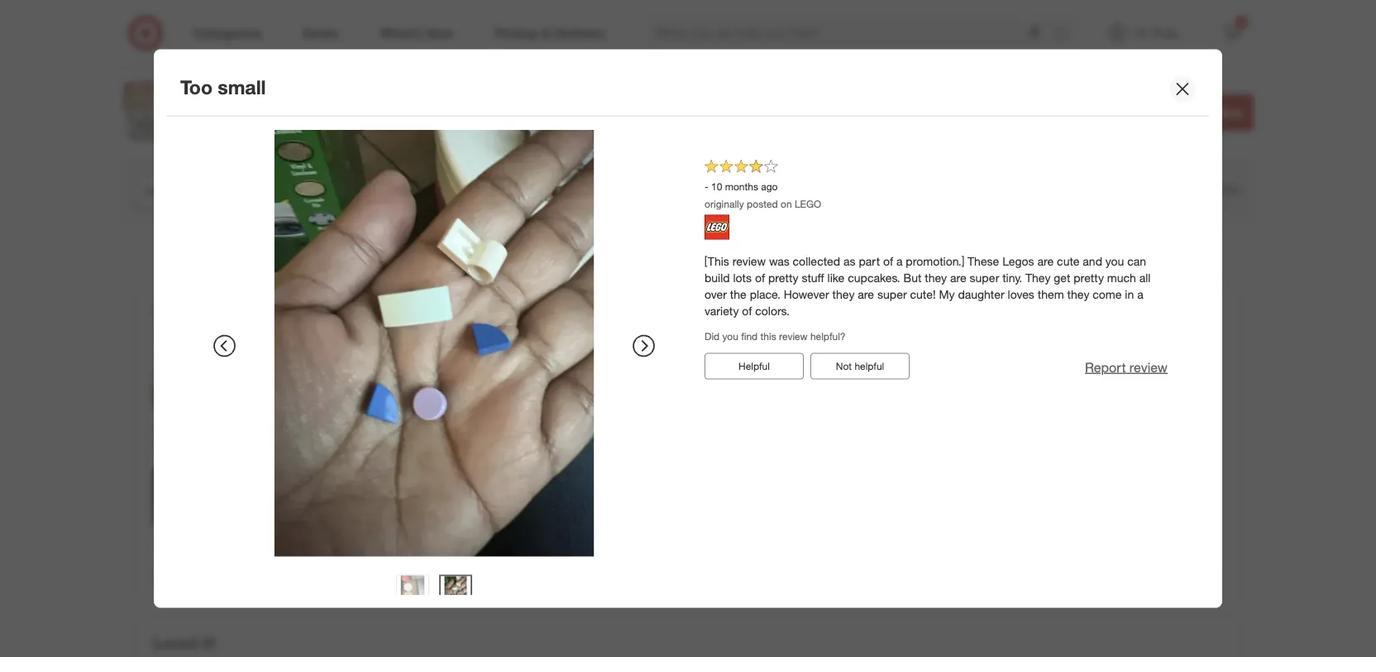 Task type: vqa. For each thing, say whether or not it's contained in the screenshot.
the bottommost originally posted on LEGO
yes



Task type: describe. For each thing, give the bounding box(es) containing it.
did inside too small dialog
[[705, 329, 720, 342]]

0 horizontal spatial originally posted on lego
[[153, 366, 270, 379]]

find
[[1147, 104, 1174, 120]]

find alternative
[[1147, 104, 1244, 120]]

reviews
[[748, 240, 793, 257]]

build inside too small dialog
[[705, 270, 730, 284]]

part inside too small dialog
[[859, 253, 880, 268]]

1 vertical spatial [this review was collected as part of a promotion.] these legos are cute and you can build lots of pretty stuff like cupcakes. but they are super tiny. they get pretty much all over the place. however they are super cute! my daughter loves them they come in a variety of colors.
[[153, 422, 1217, 453]]

1 vertical spatial get
[[948, 422, 964, 436]]

0 horizontal spatial stuff
[[695, 422, 718, 436]]

0 horizontal spatial cute
[[506, 422, 528, 436]]

however inside too small dialog
[[784, 286, 830, 301]]

1 vertical spatial - 10 months ago
[[153, 349, 226, 361]]

zoomed image element
[[189, 130, 680, 617]]

1 vertical spatial originally
[[153, 366, 193, 379]]

daughter inside too small dialog
[[959, 286, 1005, 301]]

promotion.] inside too small dialog
[[906, 253, 965, 268]]

on inside too small dialog
[[781, 198, 792, 210]]

1 vertical spatial lots
[[627, 422, 645, 436]]

17
[[280, 126, 293, 140]]

0 horizontal spatial as
[[292, 422, 304, 436]]

with photos
[[1170, 181, 1241, 197]]

it!
[[202, 634, 216, 653]]

1 horizontal spatial place.
[[1093, 422, 1124, 436]]

1 vertical spatial much
[[1001, 422, 1030, 436]]

not
[[836, 359, 852, 372]]

1 vertical spatial collected
[[241, 422, 289, 436]]

0 horizontal spatial tiny.
[[896, 422, 916, 436]]

1 vertical spatial -
[[153, 349, 157, 361]]

0 horizontal spatial build
[[598, 422, 624, 436]]

0 horizontal spatial [this
[[153, 422, 178, 436]]

cupcake
[[455, 102, 511, 118]]

out of stock
[[1055, 105, 1123, 120]]

1 vertical spatial small
[[184, 302, 224, 321]]

did you find this review helpful? inside too small dialog
[[705, 329, 846, 342]]

shop all lego lego dots ultimate party kit birthday cupcake crafts 41806
[[202, 81, 594, 118]]

lego inside too small dialog
[[795, 198, 822, 210]]

0 horizontal spatial they
[[919, 422, 944, 436]]

much inside too small dialog
[[1108, 270, 1137, 284]]

guest review image 1 of 2, full size image
[[396, 574, 429, 607]]

search button
[[1047, 15, 1087, 55]]

ultimate
[[282, 102, 335, 118]]

loved it!
[[153, 634, 216, 653]]

a inside button
[[682, 116, 688, 128]]

9
[[1240, 17, 1244, 27]]

the inside too small dialog
[[731, 286, 747, 301]]

1 vertical spatial guest review image 2 of 2, full size image
[[439, 574, 472, 607]]

1 horizontal spatial over
[[1048, 422, 1070, 436]]

ago inside too small dialog
[[761, 180, 778, 192]]

photos
[[1200, 181, 1241, 197]]

0 horizontal spatial cute!
[[186, 439, 211, 453]]

1 vertical spatial but
[[797, 422, 815, 436]]

birthday
[[398, 102, 452, 118]]

was inside too small dialog
[[769, 253, 790, 268]]

0 horizontal spatial loves
[[284, 439, 310, 453]]

2 vertical spatial all
[[1033, 422, 1045, 436]]

these inside too small dialog
[[968, 253, 1000, 268]]

can inside too small dialog
[[1128, 253, 1147, 268]]

like inside too small dialog
[[828, 270, 845, 284]]

and inside too small dialog
[[1083, 253, 1103, 268]]

review right 14
[[733, 253, 766, 268]]

helpful? inside too small dialog
[[811, 329, 846, 342]]

we found 14 matching reviews
[[611, 240, 793, 257]]

1 vertical spatial helpful?
[[259, 536, 294, 549]]

report review button
[[1086, 357, 1168, 376]]

1 vertical spatial them
[[313, 439, 340, 453]]

tiny. inside too small dialog
[[1003, 270, 1023, 284]]

0 horizontal spatial colors.
[[473, 439, 508, 453]]

1 vertical spatial however
[[1127, 422, 1173, 436]]

guest review image 5 of 5, zoom in image
[[863, 0, 967, 70]]

9 link
[[1215, 15, 1251, 51]]

14
[[671, 240, 686, 257]]

come inside too small dialog
[[1093, 286, 1122, 301]]

1 vertical spatial ago
[[210, 349, 226, 361]]

guest review image 2 of 5, zoom in image
[[513, 0, 617, 70]]

1 vertical spatial in
[[401, 439, 410, 453]]

0 horizontal spatial did
[[153, 536, 168, 549]]

too inside dialog
[[180, 76, 213, 99]]

colors. inside too small dialog
[[756, 303, 790, 317]]

0 horizontal spatial months
[[174, 349, 207, 361]]

dots
[[242, 102, 279, 118]]

find alternative button
[[1136, 94, 1254, 131]]

not helpful button
[[811, 352, 910, 379]]

collected inside too small dialog
[[793, 253, 841, 268]]

1 vertical spatial posted
[[195, 366, 226, 379]]

my inside too small dialog
[[940, 286, 955, 301]]

originally inside too small dialog
[[705, 198, 744, 210]]

with
[[1170, 181, 1196, 197]]

1 vertical spatial daughter
[[234, 439, 280, 453]]

originally posted on lego inside too small dialog
[[705, 198, 822, 210]]

party
[[339, 102, 373, 118]]

0 horizontal spatial was
[[218, 422, 238, 436]]

0 horizontal spatial 10
[[160, 349, 171, 361]]

all inside too small dialog
[[1140, 270, 1151, 284]]

- inside too small dialog
[[705, 180, 709, 192]]

0 horizontal spatial can
[[576, 422, 595, 436]]

guest review image 3 of 5, zoom in image
[[630, 0, 734, 70]]

10 inside too small dialog
[[712, 180, 723, 192]]

0 horizontal spatial promotion.]
[[354, 422, 413, 436]]



Task type: locate. For each thing, give the bounding box(es) containing it.
0 horizontal spatial place.
[[750, 286, 781, 301]]

guest review image 2 of 2, full size image
[[248, 130, 621, 556], [439, 574, 472, 607]]

this
[[761, 329, 777, 342], [209, 536, 225, 549]]

0 vertical spatial tiny.
[[1003, 270, 1023, 284]]

0 horizontal spatial much
[[1001, 422, 1030, 436]]

1 horizontal spatial -
[[705, 180, 709, 192]]

review right report
[[1130, 359, 1168, 375]]

did you find this review helpful? down guest review image 2 of 2, zoom in
[[153, 536, 294, 549]]

0 horizontal spatial all
[[237, 81, 250, 97]]

helpful
[[739, 359, 770, 372]]

1 horizontal spatial posted
[[747, 198, 778, 210]]

0 vertical spatial cute
[[1058, 253, 1080, 268]]

1 horizontal spatial however
[[1127, 422, 1173, 436]]

0 vertical spatial legos
[[1003, 253, 1035, 268]]

1 vertical spatial and
[[532, 422, 551, 436]]

legos
[[1003, 253, 1035, 268], [451, 422, 483, 436]]

place. down report
[[1093, 422, 1124, 436]]

build
[[705, 270, 730, 284], [598, 422, 624, 436]]

guest review image 4 of 5, zoom in image
[[747, 0, 850, 70]]

1 vertical spatial as
[[292, 422, 304, 436]]

0 horizontal spatial did you find this review helpful?
[[153, 536, 294, 549]]

cute inside too small dialog
[[1058, 253, 1080, 268]]

1 horizontal spatial colors.
[[756, 303, 790, 317]]

0 vertical spatial colors.
[[756, 303, 790, 317]]

did you find this review helpful?
[[705, 329, 846, 342], [153, 536, 294, 549]]

place. down reviews
[[750, 286, 781, 301]]

0 vertical spatial can
[[1128, 253, 1147, 268]]

1 vertical spatial these
[[416, 422, 448, 436]]

too small
[[180, 76, 266, 99], [153, 302, 224, 321]]

tiny.
[[1003, 270, 1023, 284], [896, 422, 916, 436]]

much
[[1108, 270, 1137, 284], [1001, 422, 1030, 436]]

1 vertical spatial too
[[153, 302, 180, 321]]

1 vertical spatial cupcakes.
[[742, 422, 794, 436]]

they
[[1026, 270, 1051, 284], [919, 422, 944, 436]]

cute! inside too small dialog
[[911, 286, 936, 301]]

stuff inside too small dialog
[[802, 270, 825, 284]]

0 vertical spatial come
[[1093, 286, 1122, 301]]

originally
[[705, 198, 744, 210], [153, 366, 193, 379]]

1 vertical spatial too small
[[153, 302, 224, 321]]

0 horizontal spatial these
[[416, 422, 448, 436]]

image of lego dots ultimate party kit birthday cupcake crafts 41806 image
[[122, 79, 189, 146]]

stuff
[[802, 270, 825, 284], [695, 422, 718, 436]]

get inside too small dialog
[[1054, 270, 1071, 284]]

cute!
[[911, 286, 936, 301], [186, 439, 211, 453]]

pretty
[[769, 270, 799, 284], [1074, 270, 1105, 284], [662, 422, 692, 436], [968, 422, 998, 436]]

[this inside too small dialog
[[705, 253, 730, 268]]

stock
[[1092, 105, 1123, 120]]

this up the helpful
[[761, 329, 777, 342]]

cupcakes.
[[848, 270, 901, 284], [742, 422, 794, 436]]

0 vertical spatial loves
[[1008, 286, 1035, 301]]

- 10 months ago
[[705, 180, 778, 192], [153, 349, 226, 361]]

1 horizontal spatial and
[[1083, 253, 1103, 268]]

this down guest review image 2 of 2, zoom in
[[209, 536, 225, 549]]

posted
[[747, 198, 778, 210], [195, 366, 226, 379]]

0 horizontal spatial come
[[368, 439, 398, 453]]

we
[[611, 240, 629, 257]]

lots
[[734, 270, 752, 284], [627, 422, 645, 436]]

the down report
[[1073, 422, 1090, 436]]

over inside too small dialog
[[705, 286, 727, 301]]

review down guest review image 2 of 2, zoom in
[[228, 536, 256, 549]]

1 vertical spatial can
[[576, 422, 595, 436]]

1 horizontal spatial daughter
[[959, 286, 1005, 301]]

write a review button
[[648, 108, 729, 135]]

all
[[237, 81, 250, 97], [1140, 270, 1151, 284], [1033, 422, 1045, 436]]

search
[[1047, 27, 1087, 43]]

0 vertical spatial - 10 months ago
[[705, 180, 778, 192]]

you
[[1106, 253, 1125, 268], [723, 329, 739, 342], [554, 422, 573, 436], [171, 536, 187, 549]]

collected
[[793, 253, 841, 268], [241, 422, 289, 436]]

did
[[705, 329, 720, 342], [153, 536, 168, 549]]

in inside too small dialog
[[1126, 286, 1135, 301]]

lego
[[254, 81, 289, 97], [202, 102, 239, 118], [795, 198, 822, 210], [243, 366, 270, 379]]

1 vertical spatial cute!
[[186, 439, 211, 453]]

however
[[784, 286, 830, 301], [1127, 422, 1173, 436]]

0 vertical spatial small
[[218, 76, 266, 99]]

helpful? up not
[[811, 329, 846, 342]]

0 vertical spatial like
[[828, 270, 845, 284]]

1 vertical spatial legos
[[451, 422, 483, 436]]

1 vertical spatial [this
[[153, 422, 178, 436]]

0 horizontal spatial variety
[[422, 439, 457, 453]]

1 horizontal spatial ago
[[761, 180, 778, 192]]

this inside too small dialog
[[761, 329, 777, 342]]

0 horizontal spatial however
[[784, 286, 830, 301]]

1 vertical spatial on
[[229, 366, 240, 379]]

1 horizontal spatial was
[[769, 253, 790, 268]]

guest review image 1 of 2, zoom in image
[[153, 467, 211, 525]]

my
[[940, 286, 955, 301], [215, 439, 231, 453]]

all inside shop all lego lego dots ultimate party kit birthday cupcake crafts 41806
[[237, 81, 250, 97]]

did down the guest review image 1 of 2, zoom in
[[153, 536, 168, 549]]

1 horizontal spatial like
[[828, 270, 845, 284]]

are
[[1038, 253, 1054, 268], [951, 270, 967, 284], [858, 286, 875, 301], [486, 422, 502, 436], [844, 422, 860, 436], [1201, 422, 1217, 436]]

review up the guest review image 1 of 2, zoom in
[[181, 422, 214, 436]]

0 horizontal spatial like
[[721, 422, 738, 436]]

helpful? down guest review image 2 of 2, zoom in
[[259, 536, 294, 549]]

posted inside too small dialog
[[747, 198, 778, 210]]

but inside too small dialog
[[904, 270, 922, 284]]

find down the guest review image 1 of 2, zoom in
[[190, 536, 206, 549]]

With photos checkbox
[[1147, 181, 1163, 198]]

0 vertical spatial [this review was collected as part of a promotion.] these legos are cute and you can build lots of pretty stuff like cupcakes. but they are super tiny. they get pretty much all over the place. however they are super cute! my daughter loves them they come in a variety of colors.
[[705, 253, 1151, 317]]

was right matching
[[769, 253, 790, 268]]

did you find this review helpful? up the helpful
[[705, 329, 846, 342]]

too small inside dialog
[[180, 76, 266, 99]]

report review
[[1086, 359, 1168, 375]]

helpful
[[855, 359, 885, 372]]

1 vertical spatial all
[[1140, 270, 1151, 284]]

1 horizontal spatial too
[[180, 76, 213, 99]]

find up the helpful
[[742, 329, 758, 342]]

find inside too small dialog
[[742, 329, 758, 342]]

colors.
[[756, 303, 790, 317], [473, 439, 508, 453]]

them inside too small dialog
[[1038, 286, 1065, 301]]

1 horizontal spatial much
[[1108, 270, 1137, 284]]

out
[[1055, 105, 1075, 120]]

review
[[691, 116, 722, 128], [733, 253, 766, 268], [779, 329, 808, 342], [1130, 359, 1168, 375], [181, 422, 214, 436], [228, 536, 256, 549]]

these
[[968, 253, 1000, 268], [416, 422, 448, 436]]

1 vertical spatial was
[[218, 422, 238, 436]]

part
[[859, 253, 880, 268], [307, 422, 329, 436]]

1 horizontal spatial did you find this review helpful?
[[705, 329, 846, 342]]

in
[[1126, 286, 1135, 301], [401, 439, 410, 453]]

found
[[633, 240, 667, 257]]

collected up guest review image 2 of 2, zoom in
[[241, 422, 289, 436]]

find
[[742, 329, 758, 342], [190, 536, 206, 549]]

0 horizontal spatial - 10 months ago
[[153, 349, 226, 361]]

1 horizontal spatial in
[[1126, 286, 1135, 301]]

crafts
[[515, 102, 554, 118]]

come
[[1093, 286, 1122, 301], [368, 439, 398, 453]]

1 vertical spatial this
[[209, 536, 225, 549]]

[this review was collected as part of a promotion.] these legos are cute and you can build lots of pretty stuff like cupcakes. but they are super tiny. they get pretty much all over the place. however they are super cute! my daughter loves them they come in a variety of colors.
[[705, 253, 1151, 317], [153, 422, 1217, 453]]

guest review image 2 of 2, zoom in image
[[214, 467, 272, 525]]

helpful button
[[705, 352, 804, 379]]

0 vertical spatial over
[[705, 286, 727, 301]]

small inside dialog
[[218, 76, 266, 99]]

0 horizontal spatial my
[[215, 439, 231, 453]]

the down matching
[[731, 286, 747, 301]]

legos inside too small dialog
[[1003, 253, 1035, 268]]

lots inside too small dialog
[[734, 270, 752, 284]]

small
[[218, 76, 266, 99], [184, 302, 224, 321]]

0 horizontal spatial find
[[190, 536, 206, 549]]

cupcakes. inside too small dialog
[[848, 270, 901, 284]]

was up guest review image 2 of 2, zoom in
[[218, 422, 238, 436]]

shop
[[202, 81, 233, 97]]

0 horizontal spatial helpful?
[[259, 536, 294, 549]]

variety inside too small dialog
[[705, 303, 739, 317]]

1 horizontal spatial get
[[1054, 270, 1071, 284]]

get
[[1054, 270, 1071, 284], [948, 422, 964, 436]]

0 vertical spatial get
[[1054, 270, 1071, 284]]

1 horizontal spatial cute
[[1058, 253, 1080, 268]]

review right write on the left of the page
[[691, 116, 722, 128]]

0 horizontal spatial them
[[313, 439, 340, 453]]

originally posted on lego
[[705, 198, 822, 210], [153, 366, 270, 379]]

a
[[682, 116, 688, 128], [897, 253, 903, 268], [1138, 286, 1144, 301], [345, 422, 351, 436], [413, 439, 419, 453]]

helpful?
[[811, 329, 846, 342], [259, 536, 294, 549]]

months
[[725, 180, 759, 192], [174, 349, 207, 361]]

[this up the guest review image 1 of 2, zoom in
[[153, 422, 178, 436]]

like
[[828, 270, 845, 284], [721, 422, 738, 436]]

kit
[[377, 102, 394, 118]]

1 vertical spatial part
[[307, 422, 329, 436]]

1 horizontal spatial - 10 months ago
[[705, 180, 778, 192]]

guest review image 1 of 5, zoom in image
[[397, 0, 500, 70]]

0 horizontal spatial and
[[532, 422, 551, 436]]

0 vertical spatial did
[[705, 329, 720, 342]]

0 vertical spatial however
[[784, 286, 830, 301]]

but
[[904, 270, 922, 284], [797, 422, 815, 436]]

they
[[925, 270, 947, 284], [833, 286, 855, 301], [1068, 286, 1090, 301], [819, 422, 841, 436], [1176, 422, 1198, 436], [343, 439, 365, 453]]

however down report review button
[[1127, 422, 1173, 436]]

1 horizontal spatial all
[[1033, 422, 1045, 436]]

place.
[[750, 286, 781, 301], [1093, 422, 1124, 436]]

not helpful
[[836, 359, 885, 372]]

17 link
[[202, 125, 309, 144]]

1 horizontal spatial these
[[968, 253, 1000, 268]]

report
[[1086, 359, 1127, 375]]

0 horizontal spatial collected
[[241, 422, 289, 436]]

they inside too small dialog
[[1026, 270, 1051, 284]]

0 vertical spatial daughter
[[959, 286, 1005, 301]]

0 vertical spatial much
[[1108, 270, 1137, 284]]

0 vertical spatial they
[[1026, 270, 1051, 284]]

the
[[731, 286, 747, 301], [1073, 422, 1090, 436]]

0 vertical spatial too small
[[180, 76, 266, 99]]

of
[[1078, 105, 1089, 120], [884, 253, 894, 268], [755, 270, 765, 284], [742, 303, 752, 317], [332, 422, 342, 436], [649, 422, 659, 436], [460, 439, 470, 453]]

0 vertical spatial the
[[731, 286, 747, 301]]

1 horizontal spatial cupcakes.
[[848, 270, 901, 284]]

1 horizontal spatial my
[[940, 286, 955, 301]]

did up helpful button
[[705, 329, 720, 342]]

can
[[1128, 253, 1147, 268], [576, 422, 595, 436]]

cute
[[1058, 253, 1080, 268], [506, 422, 528, 436]]

[this review was collected as part of a promotion.] these legos are cute and you can build lots of pretty stuff like cupcakes. but they are super tiny. they get pretty much all over the place. however they are super cute! my daughter loves them they come in a variety of colors. inside too small dialog
[[705, 253, 1151, 317]]

- 10 months ago inside too small dialog
[[705, 180, 778, 192]]

[this right 14
[[705, 253, 730, 268]]

however down reviews
[[784, 286, 830, 301]]

review up helpful button
[[779, 329, 808, 342]]

0 vertical spatial too
[[180, 76, 213, 99]]

over
[[705, 286, 727, 301], [1048, 422, 1070, 436]]

write a review
[[655, 116, 722, 128]]

matching
[[689, 240, 744, 257]]

41806
[[557, 102, 594, 118]]

1 horizontal spatial but
[[904, 270, 922, 284]]

on
[[781, 198, 792, 210], [229, 366, 240, 379]]

0 vertical spatial 10
[[712, 180, 723, 192]]

loves
[[1008, 286, 1035, 301], [284, 439, 310, 453]]

as inside too small dialog
[[844, 253, 856, 268]]

alternative
[[1177, 104, 1244, 120]]

collected right reviews
[[793, 253, 841, 268]]

loves inside too small dialog
[[1008, 286, 1035, 301]]

0 horizontal spatial on
[[229, 366, 240, 379]]

1 horizontal spatial cute!
[[911, 286, 936, 301]]

0 horizontal spatial -
[[153, 349, 157, 361]]

-
[[705, 180, 709, 192], [153, 349, 157, 361]]

too
[[180, 76, 213, 99], [153, 302, 180, 321]]

place. inside too small dialog
[[750, 286, 781, 301]]

1 vertical spatial colors.
[[473, 439, 508, 453]]

was
[[769, 253, 790, 268], [218, 422, 238, 436]]

months inside too small dialog
[[725, 180, 759, 192]]

0 vertical spatial guest review image 2 of 2, full size image
[[248, 130, 621, 556]]

0 horizontal spatial lots
[[627, 422, 645, 436]]

as
[[844, 253, 856, 268], [292, 422, 304, 436]]

1 horizontal spatial the
[[1073, 422, 1090, 436]]

loved
[[153, 634, 198, 653]]

promotion.]
[[906, 253, 965, 268], [354, 422, 413, 436]]

10
[[712, 180, 723, 192], [160, 349, 171, 361]]

and
[[1083, 253, 1103, 268], [532, 422, 551, 436]]

0 vertical spatial originally
[[705, 198, 744, 210]]

ago
[[761, 180, 778, 192], [210, 349, 226, 361]]

too small dialog
[[154, 49, 1223, 617]]

1 horizontal spatial this
[[761, 329, 777, 342]]

0 vertical spatial collected
[[793, 253, 841, 268]]

1 horizontal spatial did
[[705, 329, 720, 342]]

1 horizontal spatial variety
[[705, 303, 739, 317]]

What can we help you find? suggestions appear below search field
[[646, 15, 1058, 51]]

write
[[655, 116, 680, 128]]

super
[[970, 270, 1000, 284], [878, 286, 907, 301], [864, 422, 893, 436], [153, 439, 183, 453]]



